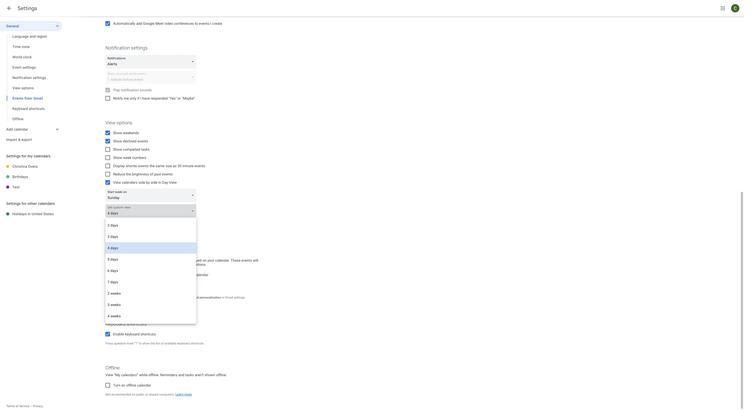 Task type: vqa. For each thing, say whether or not it's contained in the screenshot.
Overa
yes



Task type: locate. For each thing, give the bounding box(es) containing it.
2 vertical spatial settings
[[33, 76, 46, 80]]

my up christina overa tree item
[[27, 154, 33, 159]]

0 horizontal spatial view options
[[12, 86, 34, 90]]

show weekends
[[113, 131, 139, 135]]

keyboard shortcuts down events from gmail
[[12, 107, 45, 111]]

1 vertical spatial calendar
[[195, 273, 208, 277]]

1 horizontal spatial learn
[[176, 393, 184, 397]]

view options up events from gmail
[[12, 86, 34, 90]]

view left the "my
[[105, 374, 113, 378]]

christina overa
[[12, 165, 38, 169]]

calendars down reduce
[[122, 181, 138, 185]]

1 vertical spatial notification settings
[[12, 76, 46, 80]]

settings
[[131, 45, 148, 51], [22, 65, 36, 70], [33, 76, 46, 80]]

0 horizontal spatial side
[[139, 181, 145, 185]]

show left weekends
[[113, 131, 122, 135]]

you left must
[[141, 296, 146, 300]]

settings.
[[234, 296, 246, 300]]

calendars up the states
[[38, 202, 55, 206]]

0 vertical spatial by
[[146, 181, 150, 185]]

0 vertical spatial keyboard
[[12, 107, 28, 111]]

2 show from the top
[[113, 139, 122, 143]]

0 vertical spatial learn more link
[[105, 300, 122, 304]]

in right personalization
[[222, 296, 224, 300]]

flights
[[159, 263, 169, 267]]

notification
[[105, 45, 130, 51], [12, 76, 32, 80]]

settings heading
[[18, 5, 37, 12]]

calendars up overa
[[34, 154, 51, 159]]

calendar down the reservations.
[[195, 273, 208, 277]]

0 horizontal spatial keyboard
[[12, 107, 28, 111]]

learn
[[105, 300, 114, 304], [176, 393, 184, 397]]

for up christina overa
[[21, 154, 27, 159]]

offline
[[12, 117, 23, 121], [105, 366, 120, 372]]

1 vertical spatial create
[[145, 259, 155, 263]]

events left will
[[242, 259, 252, 263]]

for up holidays
[[21, 202, 27, 206]]

question
[[114, 342, 126, 346]]

0 horizontal spatial offline.
[[148, 374, 159, 378]]

4 show from the top
[[113, 156, 122, 160]]

to right "conferences"
[[195, 21, 198, 26]]

1 vertical spatial i
[[140, 96, 141, 101]]

create inside "events from gmail gmail can automatically create events that can be displayed on your calendar. these events will help you keep track of things like flights and other reservations."
[[145, 259, 155, 263]]

None field
[[105, 55, 199, 69], [105, 189, 199, 202], [105, 204, 199, 218], [105, 55, 199, 69], [105, 189, 199, 202], [105, 204, 199, 218]]

0 vertical spatial from
[[24, 96, 32, 101]]

settings
[[18, 5, 37, 12], [6, 154, 21, 159], [6, 202, 21, 206]]

events right get at bottom
[[115, 296, 124, 300]]

test link
[[12, 182, 62, 193]]

2 side from the left
[[151, 181, 158, 185]]

1 horizontal spatial other
[[177, 263, 185, 267]]

view up events from gmail
[[12, 86, 20, 90]]

the down shorter
[[126, 172, 131, 177]]

1 horizontal spatial options
[[117, 120, 132, 126]]

1 horizontal spatial or
[[178, 96, 181, 101]]

to
[[195, 21, 198, 26], [139, 342, 142, 346]]

recommended
[[111, 393, 131, 397]]

1 vertical spatial my
[[189, 273, 194, 277]]

and right flights
[[170, 263, 176, 267]]

0 vertical spatial keyboard shortcuts
[[12, 107, 45, 111]]

show
[[113, 131, 122, 135], [113, 139, 122, 143], [113, 148, 122, 152], [113, 156, 122, 160], [113, 273, 122, 277]]

side
[[139, 181, 145, 185], [151, 181, 158, 185]]

1 vertical spatial the
[[126, 172, 131, 177]]

0 vertical spatial calendar
[[14, 127, 28, 132]]

gmail inside to get events from gmail, you must also turn on smart features and personalization in gmail settings. learn more
[[225, 296, 233, 300]]

settings down 'clock' on the top left of page
[[22, 65, 36, 70]]

0 vertical spatial or
[[178, 96, 181, 101]]

language and region
[[12, 34, 47, 39]]

keyboard shortcuts up enable
[[105, 322, 147, 328]]

keyboard down events from gmail
[[12, 107, 28, 111]]

0 vertical spatial automatically
[[122, 259, 144, 263]]

united
[[32, 212, 42, 216]]

0 horizontal spatial to
[[139, 342, 142, 346]]

add
[[136, 21, 142, 26]]

4 days option
[[105, 243, 196, 254]]

2 vertical spatial calendars
[[38, 202, 55, 206]]

1 horizontal spatial notification settings
[[105, 45, 148, 51]]

and inside "events from gmail gmail can automatically create events that can be displayed on your calendar. these events will help you keep track of things like flights and other reservations."
[[170, 263, 176, 267]]

0 vertical spatial notification settings
[[105, 45, 148, 51]]

events from gmail
[[12, 96, 43, 101]]

offline inside group
[[12, 117, 23, 121]]

0 horizontal spatial offline
[[12, 117, 23, 121]]

conferences
[[174, 21, 194, 26]]

1 vertical spatial from
[[120, 251, 130, 257]]

settings up christina
[[6, 154, 21, 159]]

offline inside "offline view "my calendars" while offline. reminders and tasks aren't shown offline."
[[105, 366, 120, 372]]

keyboard up mark
[[125, 333, 140, 337]]

view options up show weekends
[[105, 120, 132, 126]]

other up "holidays in united states"
[[27, 202, 37, 206]]

0 horizontal spatial other
[[27, 202, 37, 206]]

1 horizontal spatial notification
[[105, 45, 130, 51]]

1 vertical spatial for
[[21, 202, 27, 206]]

events down track
[[123, 273, 134, 277]]

1 vertical spatial events
[[105, 251, 119, 257]]

keyboard up enable
[[105, 322, 126, 328]]

settings down event settings
[[33, 76, 46, 80]]

learn more link right the computers.
[[176, 393, 192, 397]]

1 horizontal spatial side
[[151, 181, 158, 185]]

tasks inside "offline view "my calendars" while offline. reminders and tasks aren't shown offline."
[[185, 374, 194, 378]]

display shorter events the same size as 30 minute events
[[113, 164, 205, 168]]

calendar.
[[215, 259, 230, 263]]

in left united
[[28, 212, 31, 216]]

1 horizontal spatial by
[[170, 273, 174, 277]]

2 vertical spatial from
[[125, 296, 131, 300]]

of right "list"
[[161, 342, 164, 346]]

while
[[139, 374, 148, 378]]

1 horizontal spatial to
[[195, 21, 198, 26]]

by right created
[[170, 273, 174, 277]]

show down keep
[[113, 273, 122, 277]]

1 horizontal spatial tasks
[[185, 374, 194, 378]]

by down reduce the brightness of past events
[[146, 181, 150, 185]]

0 vertical spatial offline
[[12, 117, 23, 121]]

gmail
[[33, 96, 43, 101], [131, 251, 144, 257], [105, 259, 115, 263], [175, 273, 184, 277], [225, 296, 233, 300]]

5 show from the top
[[113, 273, 122, 277]]

tree
[[0, 21, 62, 145]]

events right declined
[[138, 139, 148, 143]]

can right help
[[116, 259, 122, 263]]

side down reduce the brightness of past events
[[139, 181, 145, 185]]

0 vertical spatial settings
[[18, 5, 37, 12]]

and right reminders
[[178, 374, 184, 378]]

notification settings
[[105, 45, 148, 51], [12, 76, 46, 80]]

i
[[210, 21, 211, 26], [140, 96, 141, 101]]

0 horizontal spatial keyboard
[[125, 333, 140, 337]]

show for show events automatically created by gmail in my calendar
[[113, 273, 122, 277]]

show declined events
[[113, 139, 148, 143]]

event
[[12, 65, 22, 70]]

0 vertical spatial create
[[212, 21, 222, 26]]

available
[[164, 342, 177, 346]]

1 horizontal spatial keyboard shortcuts
[[105, 322, 147, 328]]

other right that
[[177, 263, 185, 267]]

side down past
[[151, 181, 158, 185]]

reminders
[[160, 374, 178, 378]]

sounds
[[140, 88, 152, 92]]

1 for from the top
[[21, 154, 27, 159]]

1 horizontal spatial more
[[184, 393, 192, 397]]

gmail inside group
[[33, 96, 43, 101]]

view
[[12, 86, 20, 90], [105, 120, 116, 126], [113, 181, 121, 185], [169, 181, 177, 185], [105, 374, 113, 378]]

service
[[19, 405, 29, 409]]

to right "?"
[[139, 342, 142, 346]]

or right public
[[145, 393, 148, 397]]

show down show weekends
[[113, 139, 122, 143]]

and right features
[[194, 296, 199, 300]]

view down reduce
[[113, 181, 121, 185]]

events left that
[[156, 259, 167, 263]]

0 horizontal spatial notification settings
[[12, 76, 46, 80]]

notification down event settings
[[12, 76, 32, 80]]

offline up the "my
[[105, 366, 120, 372]]

my down the reservations.
[[189, 273, 194, 277]]

0 horizontal spatial options
[[21, 86, 34, 90]]

calendars for settings for my calendars
[[34, 154, 51, 159]]

shortcuts
[[29, 107, 45, 111], [127, 322, 147, 328], [141, 333, 156, 337], [191, 342, 204, 346]]

shortcuts inside group
[[29, 107, 45, 111]]

view options inside group
[[12, 86, 34, 90]]

0 horizontal spatial notification
[[12, 76, 32, 80]]

2 vertical spatial settings
[[6, 202, 21, 206]]

events inside "events from gmail gmail can automatically create events that can be displayed on your calendar. these events will help you keep track of things like flights and other reservations."
[[105, 251, 119, 257]]

0 horizontal spatial learn
[[105, 300, 114, 304]]

create
[[212, 21, 222, 26], [145, 259, 155, 263]]

options up show weekends
[[117, 120, 132, 126]]

for for other
[[21, 202, 27, 206]]

2 can from the left
[[175, 259, 181, 263]]

0 vertical spatial events
[[12, 96, 24, 101]]

2 weeks option
[[105, 288, 196, 300]]

things
[[142, 263, 151, 267]]

press question mark "?" to show the list of available keyboard shortcuts
[[105, 342, 204, 346]]

turn on offline calendar
[[113, 384, 151, 388]]

on
[[203, 259, 207, 263], [168, 296, 171, 300], [121, 384, 125, 388], [132, 393, 135, 397]]

group containing language and region
[[0, 31, 62, 124]]

2 offline. from the left
[[216, 374, 227, 378]]

other inside "events from gmail gmail can automatically create events that can be displayed on your calendar. these events will help you keep track of things like flights and other reservations."
[[177, 263, 185, 267]]

offline. right while
[[148, 374, 159, 378]]

time zone
[[12, 45, 30, 49]]

overa
[[28, 165, 38, 169]]

offline up add calendar
[[12, 117, 23, 121]]

offline view "my calendars" while offline. reminders and tasks aren't shown offline.
[[105, 366, 227, 378]]

terms of service – privacy
[[6, 405, 43, 409]]

group
[[0, 31, 62, 124]]

1 side from the left
[[139, 181, 145, 185]]

tasks left aren't
[[185, 374, 194, 378]]

of right track
[[137, 263, 141, 267]]

only
[[130, 96, 136, 101]]

0 vertical spatial view options
[[12, 86, 34, 90]]

1 vertical spatial more
[[184, 393, 192, 397]]

1 horizontal spatial offline
[[105, 366, 120, 372]]

1 vertical spatial or
[[145, 393, 148, 397]]

or right ""yes""
[[178, 96, 181, 101]]

1 horizontal spatial events
[[105, 251, 119, 257]]

learn more link left gmail,
[[105, 300, 122, 304]]

or inside not recommended on public or shared computers. learn more
[[145, 393, 148, 397]]

options up events from gmail
[[21, 86, 34, 90]]

from for events from gmail
[[24, 96, 32, 101]]

0 vertical spatial i
[[210, 21, 211, 26]]

1 vertical spatial learn
[[176, 393, 184, 397]]

1 horizontal spatial offline.
[[216, 374, 227, 378]]

0 horizontal spatial or
[[145, 393, 148, 397]]

2 horizontal spatial calendar
[[195, 273, 208, 277]]

notification
[[121, 88, 139, 92]]

"my
[[114, 374, 120, 378]]

calendar up public
[[137, 384, 151, 388]]

6 days option
[[105, 265, 196, 277]]

notification settings down event settings
[[12, 76, 46, 80]]

from inside "events from gmail gmail can automatically create events that can be displayed on your calendar. these events will help you keep track of things like flights and other reservations."
[[120, 251, 130, 257]]

options inside group
[[21, 86, 34, 90]]

of
[[150, 172, 153, 177], [137, 263, 141, 267], [161, 342, 164, 346], [16, 405, 19, 409]]

day
[[162, 181, 168, 185]]

calendar
[[14, 127, 28, 132], [195, 273, 208, 277], [137, 384, 151, 388]]

1 vertical spatial tasks
[[185, 374, 194, 378]]

settings up holidays
[[6, 202, 21, 206]]

size
[[166, 164, 172, 168]]

notification down automatically
[[105, 45, 130, 51]]

1 show from the top
[[113, 131, 122, 135]]

0 horizontal spatial i
[[140, 96, 141, 101]]

mark
[[127, 342, 134, 346]]

on inside "events from gmail gmail can automatically create events that can be displayed on your calendar. these events will help you keep track of things like flights and other reservations."
[[203, 259, 207, 263]]

keyboard right 'available'
[[177, 342, 190, 346]]

region
[[37, 34, 47, 39]]

to get events from gmail, you must also turn on smart features and personalization in gmail settings. learn more
[[105, 296, 246, 304]]

0 horizontal spatial by
[[146, 181, 150, 185]]

on inside not recommended on public or shared computers. learn more
[[132, 393, 135, 397]]

you right help
[[113, 263, 119, 267]]

holidays
[[12, 212, 27, 216]]

general tree item
[[0, 21, 62, 31]]

settings right go back image
[[18, 5, 37, 12]]

0 vertical spatial learn
[[105, 300, 114, 304]]

brightness
[[132, 172, 149, 177]]

automatically
[[122, 259, 144, 263], [135, 273, 156, 277]]

the left same
[[150, 164, 155, 168]]

show up display
[[113, 156, 122, 160]]

0 vertical spatial notification
[[105, 45, 130, 51]]

tasks up numbers
[[141, 148, 150, 152]]

1 vertical spatial notification
[[12, 76, 32, 80]]

terms
[[6, 405, 15, 409]]

1 horizontal spatial i
[[210, 21, 211, 26]]

0 horizontal spatial you
[[113, 263, 119, 267]]

and inside to get events from gmail, you must also turn on smart features and personalization in gmail settings. learn more
[[194, 296, 199, 300]]

notify
[[113, 96, 123, 101]]

2 days option
[[105, 220, 196, 231]]

completed
[[123, 148, 140, 152]]

0 vertical spatial calendars
[[34, 154, 51, 159]]

tasks
[[141, 148, 150, 152], [185, 374, 194, 378]]

0 vertical spatial my
[[27, 154, 33, 159]]

the
[[150, 164, 155, 168], [126, 172, 131, 177], [151, 342, 155, 346]]

more inside to get events from gmail, you must also turn on smart features and personalization in gmail settings. learn more
[[114, 300, 122, 304]]

1 vertical spatial keyboard shortcuts
[[105, 322, 147, 328]]

1 vertical spatial keyboard
[[177, 342, 190, 346]]

2 vertical spatial the
[[151, 342, 155, 346]]

events up reduce the brightness of past events
[[138, 164, 149, 168]]

1 vertical spatial other
[[177, 263, 185, 267]]

1 horizontal spatial create
[[212, 21, 222, 26]]

help
[[105, 263, 112, 267]]

view right day at the left of the page
[[169, 181, 177, 185]]

settings for my calendars
[[6, 154, 51, 159]]

offline. right shown
[[216, 374, 227, 378]]

1 vertical spatial settings
[[6, 154, 21, 159]]

notification settings down automatically
[[105, 45, 148, 51]]

the left "list"
[[151, 342, 155, 346]]

0 vertical spatial for
[[21, 154, 27, 159]]

0 horizontal spatial keyboard shortcuts
[[12, 107, 45, 111]]

0 horizontal spatial events
[[12, 96, 24, 101]]

christina
[[12, 165, 27, 169]]

general
[[6, 24, 19, 28]]

1 vertical spatial learn more link
[[176, 393, 192, 397]]

0 horizontal spatial tasks
[[141, 148, 150, 152]]

more right get at bottom
[[114, 300, 122, 304]]

1 horizontal spatial can
[[175, 259, 181, 263]]

smart
[[172, 296, 181, 300]]

can left be
[[175, 259, 181, 263]]

0 horizontal spatial more
[[114, 300, 122, 304]]

3 show from the top
[[113, 148, 122, 152]]

show left completed
[[113, 148, 122, 152]]

2 for from the top
[[21, 202, 27, 206]]

press
[[105, 342, 113, 346]]

1 vertical spatial offline
[[105, 366, 120, 372]]

and left region
[[30, 34, 36, 39]]

more right the computers.
[[184, 393, 192, 397]]

settings for settings
[[18, 5, 37, 12]]

settings down add
[[131, 45, 148, 51]]

calendar up &
[[14, 127, 28, 132]]

in left day at the left of the page
[[158, 181, 161, 185]]



Task type: describe. For each thing, give the bounding box(es) containing it.
keep
[[120, 263, 127, 267]]

1 offline. from the left
[[148, 374, 159, 378]]

0 vertical spatial other
[[27, 202, 37, 206]]

reduce
[[113, 172, 125, 177]]

video
[[165, 21, 173, 26]]

show for show declined events
[[113, 139, 122, 143]]

in down the reservations.
[[185, 273, 188, 277]]

0 horizontal spatial learn more link
[[105, 300, 122, 304]]

time
[[12, 45, 21, 49]]

import & export
[[6, 138, 32, 142]]

0 vertical spatial the
[[150, 164, 155, 168]]

play notification sounds
[[113, 88, 152, 92]]

as
[[173, 164, 177, 168]]

1 vertical spatial to
[[139, 342, 142, 346]]

settings for my calendars tree
[[0, 162, 62, 193]]

of left past
[[150, 172, 153, 177]]

go back image
[[6, 5, 12, 11]]

display
[[113, 164, 125, 168]]

events for events from gmail gmail can automatically create events that can be displayed on your calendar. these events will help you keep track of things like flights and other reservations.
[[105, 251, 119, 257]]

world clock
[[12, 55, 32, 59]]

to
[[105, 296, 109, 300]]

automatically inside "events from gmail gmail can automatically create events that can be displayed on your calendar. these events will help you keep track of things like flights and other reservations."
[[122, 259, 144, 263]]

notify me only if i have responded "yes" or "maybe"
[[113, 96, 195, 101]]

not
[[105, 393, 110, 397]]

set custom view list box
[[105, 218, 196, 324]]

turn
[[162, 296, 167, 300]]

1 vertical spatial options
[[117, 120, 132, 126]]

offline
[[126, 384, 136, 388]]

you inside to get events from gmail, you must also turn on smart features and personalization in gmail settings. learn more
[[141, 296, 146, 300]]

minute
[[183, 164, 194, 168]]

and inside "offline view "my calendars" while offline. reminders and tasks aren't shown offline."
[[178, 374, 184, 378]]

3 days option
[[105, 231, 196, 243]]

0 vertical spatial keyboard
[[125, 333, 140, 337]]

same
[[156, 164, 165, 168]]

tree containing general
[[0, 21, 62, 145]]

will
[[253, 259, 258, 263]]

7 days option
[[105, 277, 196, 288]]

aren't
[[195, 374, 204, 378]]

events for events from gmail
[[12, 96, 24, 101]]

of inside "events from gmail gmail can automatically create events that can be displayed on your calendar. these events will help you keep track of things like flights and other reservations."
[[137, 263, 141, 267]]

that
[[168, 259, 174, 263]]

responded
[[151, 96, 168, 101]]

show for show completed tasks
[[113, 148, 122, 152]]

offline for offline view "my calendars" while offline. reminders and tasks aren't shown offline.
[[105, 366, 120, 372]]

3 weeks option
[[105, 300, 196, 311]]

test tree item
[[0, 182, 62, 193]]

list
[[156, 342, 160, 346]]

0 vertical spatial tasks
[[141, 148, 150, 152]]

4 weeks option
[[105, 311, 196, 322]]

get
[[110, 296, 114, 300]]

import
[[6, 138, 17, 142]]

30
[[178, 164, 182, 168]]

these
[[231, 259, 241, 263]]

view up show weekends
[[105, 120, 116, 126]]

5 days option
[[105, 254, 196, 265]]

calendars"
[[121, 374, 138, 378]]

you inside "events from gmail gmail can automatically create events that can be displayed on your calendar. these events will help you keep track of things like flights and other reservations."
[[113, 263, 119, 267]]

view calendars side by side in day view
[[113, 181, 177, 185]]

from inside to get events from gmail, you must also turn on smart features and personalization in gmail settings. learn more
[[125, 296, 131, 300]]

must
[[147, 296, 154, 300]]

be
[[182, 259, 185, 263]]

"?"
[[135, 342, 138, 346]]

1 horizontal spatial calendar
[[137, 384, 151, 388]]

language
[[12, 34, 29, 39]]

add
[[6, 127, 13, 132]]

on inside to get events from gmail, you must also turn on smart features and personalization in gmail settings. learn more
[[168, 296, 171, 300]]

0 vertical spatial settings
[[131, 45, 148, 51]]

turn
[[113, 384, 120, 388]]

from for events from gmail gmail can automatically create events that can be displayed on your calendar. these events will help you keep track of things like flights and other reservations.
[[120, 251, 130, 257]]

your
[[208, 259, 214, 263]]

notification inside group
[[12, 76, 32, 80]]

event settings
[[12, 65, 36, 70]]

events from gmail gmail can automatically create events that can be displayed on your calendar. these events will help you keep track of things like flights and other reservations.
[[105, 251, 258, 267]]

world
[[12, 55, 22, 59]]

0 vertical spatial to
[[195, 21, 198, 26]]

1 horizontal spatial my
[[189, 273, 194, 277]]

events right "conferences"
[[199, 21, 210, 26]]

displayed
[[186, 259, 202, 263]]

of right terms
[[16, 405, 19, 409]]

0 horizontal spatial calendar
[[14, 127, 28, 132]]

settings for settings for my calendars
[[6, 154, 21, 159]]

week
[[123, 156, 131, 160]]

computers.
[[159, 393, 175, 397]]

public
[[136, 393, 145, 397]]

google
[[143, 21, 155, 26]]

shared
[[149, 393, 158, 397]]

events down size
[[162, 172, 173, 177]]

holidays in united states
[[12, 212, 54, 216]]

1 horizontal spatial view options
[[105, 120, 132, 126]]

in inside to get events from gmail, you must also turn on smart features and personalization in gmail settings. learn more
[[222, 296, 224, 300]]

like
[[152, 263, 158, 267]]

me
[[124, 96, 129, 101]]

for for my
[[21, 154, 27, 159]]

if
[[137, 96, 139, 101]]

birthdays link
[[12, 172, 62, 182]]

–
[[30, 405, 32, 409]]

1 horizontal spatial learn more link
[[176, 393, 192, 397]]

1 horizontal spatial keyboard
[[105, 322, 126, 328]]

1 can from the left
[[116, 259, 122, 263]]

automatically add google meet video conferences to events i create
[[113, 21, 222, 26]]

holidays in united states tree item
[[0, 209, 62, 219]]

show
[[143, 342, 150, 346]]

enable
[[113, 333, 124, 337]]

gmail,
[[132, 296, 141, 300]]

also
[[155, 296, 161, 300]]

in inside tree item
[[28, 212, 31, 216]]

"yes"
[[169, 96, 177, 101]]

learn inside to get events from gmail, you must also turn on smart features and personalization in gmail settings. learn more
[[105, 300, 114, 304]]

weekends
[[123, 131, 139, 135]]

show events automatically created by gmail in my calendar
[[113, 273, 208, 277]]

christina overa tree item
[[0, 162, 62, 172]]

numbers
[[132, 156, 147, 160]]

meet
[[155, 21, 164, 26]]

view inside "offline view "my calendars" while offline. reminders and tasks aren't shown offline."
[[105, 374, 113, 378]]

events inside to get events from gmail, you must also turn on smart features and personalization in gmail settings. learn more
[[115, 296, 124, 300]]

1 horizontal spatial keyboard
[[177, 342, 190, 346]]

settings for settings for other calendars
[[6, 202, 21, 206]]

1 vertical spatial automatically
[[135, 273, 156, 277]]

have
[[142, 96, 150, 101]]

1 vertical spatial by
[[170, 273, 174, 277]]

1 vertical spatial settings
[[22, 65, 36, 70]]

events right minute
[[195, 164, 205, 168]]

add calendar
[[6, 127, 28, 132]]

and inside group
[[30, 34, 36, 39]]

shorter
[[126, 164, 137, 168]]

not recommended on public or shared computers. learn more
[[105, 393, 192, 397]]

clock
[[23, 55, 32, 59]]

offline for offline
[[12, 117, 23, 121]]

past
[[154, 172, 161, 177]]

show for show weekends
[[113, 131, 122, 135]]

zone
[[22, 45, 30, 49]]

birthdays tree item
[[0, 172, 62, 182]]

reservations.
[[186, 263, 207, 267]]

settings for other calendars
[[6, 202, 55, 206]]

show for show week numbers
[[113, 156, 122, 160]]

notification settings inside group
[[12, 76, 46, 80]]

track
[[128, 263, 136, 267]]

birthdays
[[12, 175, 28, 179]]

automatically
[[113, 21, 135, 26]]

play
[[113, 88, 120, 92]]

privacy
[[33, 405, 43, 409]]

1 vertical spatial calendars
[[122, 181, 138, 185]]

calendars for settings for other calendars
[[38, 202, 55, 206]]



